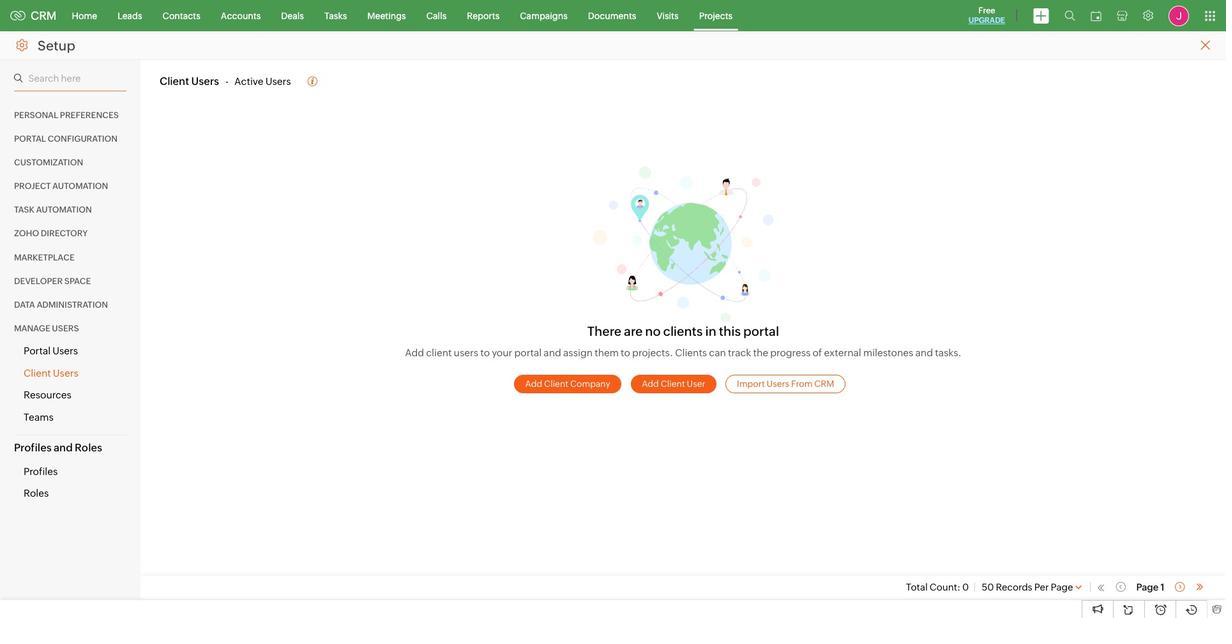 Task type: vqa. For each thing, say whether or not it's contained in the screenshot.
Contacts link
yes



Task type: locate. For each thing, give the bounding box(es) containing it.
home
[[72, 11, 97, 21]]

deals link
[[271, 0, 314, 31]]

crm
[[31, 9, 57, 22]]

home link
[[62, 0, 107, 31]]

campaigns link
[[510, 0, 578, 31]]

deals
[[281, 11, 304, 21]]

upgrade
[[969, 16, 1005, 25]]

calendar image
[[1091, 11, 1102, 21]]

profile element
[[1161, 0, 1197, 31]]

create menu element
[[1026, 0, 1057, 31]]

calls link
[[416, 0, 457, 31]]

create menu image
[[1034, 8, 1050, 23]]

projects
[[699, 11, 733, 21]]

tasks link
[[314, 0, 357, 31]]

leads
[[118, 11, 142, 21]]

contacts
[[163, 11, 200, 21]]

crm link
[[10, 9, 57, 22]]

meetings
[[367, 11, 406, 21]]



Task type: describe. For each thing, give the bounding box(es) containing it.
accounts
[[221, 11, 261, 21]]

documents
[[588, 11, 637, 21]]

documents link
[[578, 0, 647, 31]]

calls
[[427, 11, 447, 21]]

visits link
[[647, 0, 689, 31]]

profile image
[[1169, 5, 1189, 26]]

reports
[[467, 11, 500, 21]]

meetings link
[[357, 0, 416, 31]]

accounts link
[[211, 0, 271, 31]]

projects link
[[689, 0, 743, 31]]

reports link
[[457, 0, 510, 31]]

contacts link
[[152, 0, 211, 31]]

search element
[[1057, 0, 1083, 31]]

tasks
[[324, 11, 347, 21]]

visits
[[657, 11, 679, 21]]

free upgrade
[[969, 6, 1005, 25]]

free
[[979, 6, 996, 15]]

campaigns
[[520, 11, 568, 21]]

search image
[[1065, 10, 1076, 21]]

leads link
[[107, 0, 152, 31]]



